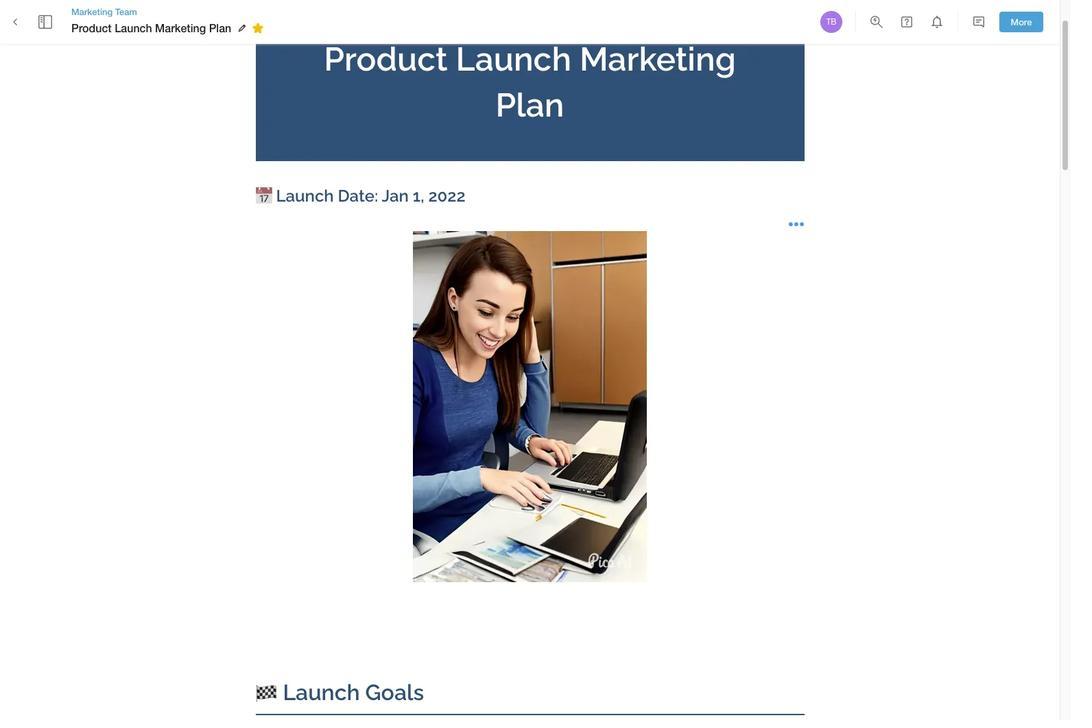 Task type: locate. For each thing, give the bounding box(es) containing it.
remove favorite image
[[250, 20, 266, 36]]

plan inside product launch marketing plan
[[496, 86, 564, 124]]

tb button
[[819, 9, 845, 35]]

product
[[71, 21, 112, 34], [324, 40, 448, 78]]

1 vertical spatial marketing
[[155, 21, 206, 34]]

📅 launch date: jan 1, 2022
[[256, 186, 466, 206]]

2 horizontal spatial marketing
[[580, 40, 736, 78]]

date:
[[338, 186, 378, 206]]

1 vertical spatial product
[[324, 40, 448, 78]]

1 vertical spatial plan
[[496, 86, 564, 124]]

1 horizontal spatial marketing
[[155, 21, 206, 34]]

2 vertical spatial marketing
[[580, 40, 736, 78]]

1 horizontal spatial product
[[324, 40, 448, 78]]

1 horizontal spatial plan
[[496, 86, 564, 124]]

0 horizontal spatial plan
[[209, 21, 231, 34]]

0 horizontal spatial marketing
[[71, 6, 113, 17]]

📅
[[256, 186, 272, 206]]

goals
[[365, 680, 424, 705]]

product launch marketing plan
[[71, 21, 231, 34], [324, 40, 744, 124]]

launch
[[115, 21, 152, 34], [456, 40, 572, 78], [276, 186, 334, 206], [283, 680, 360, 705]]

marketing
[[71, 6, 113, 17], [155, 21, 206, 34], [580, 40, 736, 78]]

1 horizontal spatial product launch marketing plan
[[324, 40, 744, 124]]

0 horizontal spatial product launch marketing plan
[[71, 21, 231, 34]]

0 vertical spatial plan
[[209, 21, 231, 34]]

0 horizontal spatial product
[[71, 21, 112, 34]]

more
[[1011, 16, 1032, 27]]

2022
[[428, 186, 466, 206]]

plan
[[209, 21, 231, 34], [496, 86, 564, 124]]



Task type: describe. For each thing, give the bounding box(es) containing it.
marketing inside product launch marketing plan
[[580, 40, 736, 78]]

launch inside product launch marketing plan
[[456, 40, 572, 78]]

0 vertical spatial marketing
[[71, 6, 113, 17]]

tb
[[826, 17, 837, 27]]

product inside product launch marketing plan
[[324, 40, 448, 78]]

marketing team link
[[71, 5, 268, 18]]

0 vertical spatial product
[[71, 21, 112, 34]]

🏁
[[256, 680, 278, 705]]

0 vertical spatial product launch marketing plan
[[71, 21, 231, 34]]

1,
[[413, 186, 424, 206]]

marketing team
[[71, 6, 137, 17]]

more button
[[1000, 11, 1044, 33]]

jan
[[382, 186, 409, 206]]

1 vertical spatial product launch marketing plan
[[324, 40, 744, 124]]

team
[[115, 6, 137, 17]]

🏁 launch goals
[[256, 680, 424, 705]]



Task type: vqa. For each thing, say whether or not it's contained in the screenshot.
x within the download_image_1697754168778.png 341px x 512px
no



